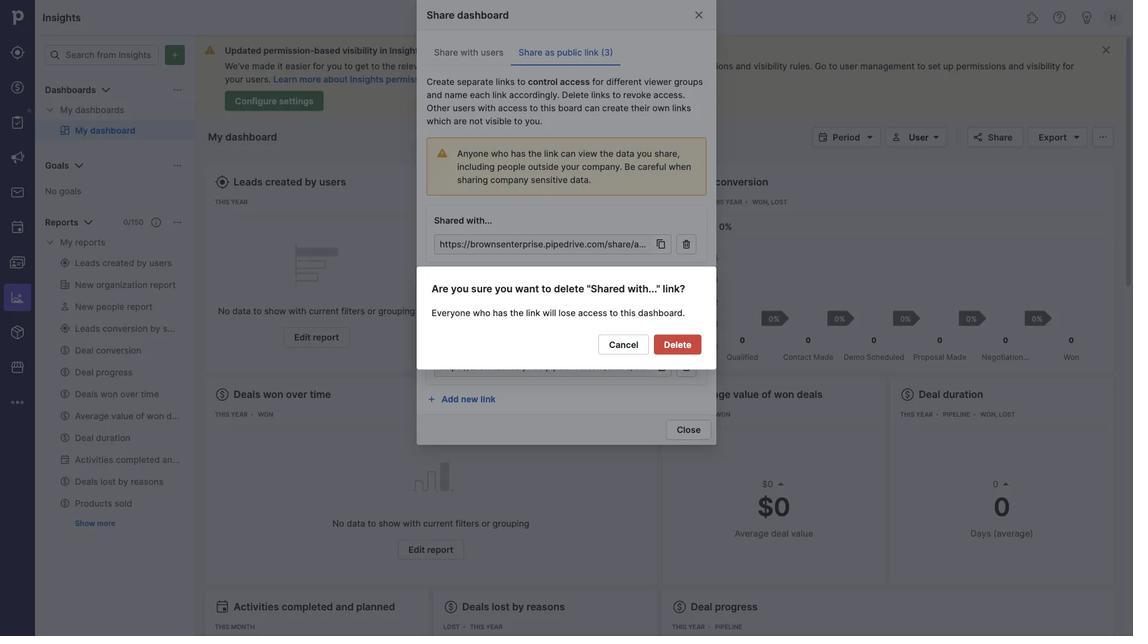 Task type: locate. For each thing, give the bounding box(es) containing it.
0 horizontal spatial leads
[[234, 176, 263, 188]]

leads down including at top
[[463, 176, 492, 188]]

won down 'deals won over time'
[[258, 411, 273, 418]]

no data to show with current filters or grouping for time
[[333, 518, 530, 529]]

more down easier
[[300, 74, 321, 85]]

color undefined image
[[10, 115, 25, 130]]

1 vertical spatial dashboards
[[75, 105, 124, 115]]

deal
[[772, 528, 789, 539]]

2 shared with... from the top
[[434, 277, 493, 287]]

delete
[[562, 89, 589, 100], [664, 339, 692, 350]]

color warning image
[[438, 148, 448, 158]]

2 color positive image from the left
[[1002, 479, 1012, 489]]

show for deals won over time
[[379, 518, 401, 529]]

share left as
[[519, 47, 543, 58]]

to
[[345, 61, 353, 71], [372, 61, 380, 71], [510, 61, 519, 71], [829, 61, 838, 71], [918, 61, 926, 71], [517, 76, 526, 87], [613, 89, 621, 100], [530, 103, 538, 113], [514, 116, 523, 126], [542, 283, 552, 295], [254, 306, 262, 316], [482, 306, 491, 316], [610, 308, 618, 318], [368, 518, 376, 529]]

0 vertical spatial average
[[691, 388, 731, 401]]

deals for deals lost by reasons
[[463, 601, 490, 613]]

the up outside
[[528, 148, 542, 159]]

learn more about insights permissions and visibility
[[274, 74, 493, 85]]

won for deals
[[258, 411, 273, 418]]

people
[[498, 161, 526, 172]]

0 vertical spatial edit report button
[[284, 328, 350, 348]]

color primary inverted image
[[168, 50, 183, 60]]

my down no goals on the left of page
[[60, 237, 73, 248]]

1 vertical spatial links
[[592, 89, 611, 100]]

1 horizontal spatial average
[[735, 528, 769, 539]]

contacts image
[[10, 255, 25, 270]]

1 vertical spatial edit
[[409, 545, 425, 555]]

with...
[[467, 215, 493, 226], [467, 277, 493, 287]]

shared with... up everyone
[[434, 277, 493, 287]]

0 horizontal spatial grouping
[[378, 306, 415, 316]]

current
[[309, 306, 339, 316], [538, 306, 568, 316], [423, 518, 453, 529]]

this year
[[215, 198, 248, 206], [444, 198, 477, 206], [710, 198, 743, 206], [215, 411, 248, 418], [673, 411, 705, 418], [901, 411, 934, 418], [470, 623, 503, 631], [673, 623, 705, 631]]

color positive image for 0
[[1002, 479, 1012, 489]]

1 vertical spatial $0
[[758, 492, 791, 522]]

0 horizontal spatial for
[[313, 61, 325, 71]]

configure settings link
[[225, 91, 324, 111]]

color secondary image
[[889, 132, 904, 142]]

my for my reports
[[60, 237, 73, 248]]

0 vertical spatial report
[[313, 332, 339, 343]]

links down access.
[[673, 103, 692, 113]]

2 won from the left
[[715, 411, 731, 418]]

My dashboard field
[[205, 129, 295, 145]]

conversion for leads
[[494, 176, 548, 188]]

filters
[[341, 306, 365, 316], [570, 306, 594, 316], [456, 518, 480, 529]]

revoke
[[624, 89, 652, 100]]

0 vertical spatial can
[[585, 103, 600, 113]]

color primary image
[[1102, 45, 1112, 55], [50, 50, 60, 60], [98, 83, 114, 98], [816, 132, 831, 142], [863, 132, 878, 142], [173, 161, 183, 171], [215, 175, 230, 190], [444, 175, 459, 190], [81, 215, 96, 230], [151, 218, 161, 228], [173, 218, 183, 228], [654, 239, 669, 249], [679, 239, 694, 249], [654, 301, 669, 311], [654, 362, 669, 372], [679, 362, 694, 372], [215, 387, 230, 402], [673, 387, 688, 402], [901, 387, 916, 402], [673, 600, 688, 615]]

no data to show with current filters or grouping
[[218, 306, 415, 316], [447, 306, 644, 316], [333, 518, 530, 529]]

view
[[579, 148, 598, 159]]

0 horizontal spatial color positive image
[[776, 479, 786, 489]]

access up board at the top of the page
[[560, 76, 590, 87]]

deal left duration
[[919, 388, 941, 401]]

has for anyone
[[511, 148, 526, 159]]

will
[[577, 61, 591, 71], [543, 308, 557, 318]]

the up "learn more about insights permissions and visibility" link
[[382, 61, 396, 71]]

color positive image for $0
[[776, 479, 786, 489]]

shared with...
[[434, 215, 493, 226], [434, 277, 493, 287]]

which
[[427, 116, 452, 126]]

0 vertical spatial delete
[[562, 89, 589, 100]]

links right separate in the left of the page
[[496, 76, 515, 87]]

0 horizontal spatial edit
[[294, 332, 311, 343]]

who for anyone
[[491, 148, 509, 159]]

be
[[625, 161, 636, 172]]

"shared
[[587, 283, 625, 295]]

0 vertical spatial value
[[734, 388, 760, 401]]

can right board at the top of the page
[[585, 103, 600, 113]]

period button
[[813, 127, 881, 147]]

relevant
[[398, 61, 432, 71]]

color positive image up deal
[[776, 479, 786, 489]]

0 horizontal spatial your
[[225, 74, 243, 85]]

2 horizontal spatial pipeline
[[944, 411, 971, 418]]

average left deal
[[735, 528, 769, 539]]

deal for deal progress
[[691, 601, 713, 613]]

leads created by users link
[[234, 176, 346, 188]]

0 horizontal spatial delete
[[562, 89, 589, 100]]

1 horizontal spatial deals
[[463, 601, 490, 613]]

has inside anyone who has the link can view the data you share, including people outside your company. be careful when sharing company sensitive data.
[[511, 148, 526, 159]]

0 vertical spatial goals
[[45, 160, 69, 171]]

1 vertical spatial with...
[[467, 277, 493, 287]]

2 my from the top
[[60, 237, 73, 248]]

by right created
[[305, 176, 317, 188]]

share dashboard
[[427, 9, 509, 21]]

leads for leads conversion by sources
[[463, 176, 492, 188]]

0 vertical spatial dashboards
[[45, 85, 96, 95]]

this year down deal progress link
[[673, 623, 705, 631]]

add
[[442, 394, 459, 404]]

1 vertical spatial won, lost
[[981, 411, 1016, 418]]

leads left created
[[234, 176, 263, 188]]

1 horizontal spatial has
[[511, 148, 526, 159]]

0 vertical spatial this
[[541, 103, 556, 113]]

by down outside
[[550, 176, 562, 188]]

year down 'deals won over time'
[[231, 411, 248, 418]]

1 vertical spatial delete
[[664, 339, 692, 350]]

the
[[382, 61, 396, 71], [528, 148, 542, 159], [600, 148, 614, 159], [510, 308, 524, 318]]

pipeline for deal duration
[[944, 411, 971, 418]]

value right deal
[[792, 528, 814, 539]]

h
[[1111, 13, 1117, 22]]

0 vertical spatial $0
[[763, 479, 774, 490]]

0 vertical spatial won,
[[753, 198, 770, 206]]

show
[[75, 519, 95, 528]]

visibility down "your"
[[458, 74, 493, 85]]

share with users
[[434, 47, 504, 58]]

visibility left rules. on the top of page
[[754, 61, 788, 71]]

marketplace image
[[10, 360, 25, 375]]

reports
[[45, 217, 78, 228], [75, 237, 105, 248]]

1 my from the top
[[60, 105, 73, 115]]

0 vertical spatial has
[[511, 148, 526, 159]]

access up color link image
[[479, 61, 508, 71]]

deal for deal conversion
[[691, 176, 713, 188]]

goals up no goals on the left of page
[[45, 160, 69, 171]]

1 leads from the left
[[234, 176, 263, 188]]

1 vertical spatial deal
[[919, 388, 941, 401]]

1 horizontal spatial or
[[482, 518, 490, 529]]

1 horizontal spatial leads
[[463, 176, 492, 188]]

share left the export
[[989, 132, 1013, 143]]

sales assistant image
[[1080, 10, 1095, 25]]

1 vertical spatial edit report button
[[398, 540, 464, 560]]

0 horizontal spatial or
[[368, 306, 376, 316]]

0 vertical spatial edit
[[294, 332, 311, 343]]

updated permission-based visibility in insights
[[225, 45, 424, 56]]

easier
[[285, 61, 311, 71]]

with for deals won over time
[[403, 518, 421, 529]]

no goals
[[45, 186, 82, 196]]

color secondary image inside user button
[[929, 132, 944, 142]]

no
[[45, 186, 57, 196], [218, 306, 230, 316], [447, 306, 459, 316], [333, 518, 345, 529]]

for down quick help image
[[1063, 61, 1075, 71]]

this month
[[215, 623, 255, 631]]

month
[[231, 623, 255, 631]]

report for users
[[313, 332, 339, 343]]

pipeline up win
[[673, 198, 700, 206]]

2 horizontal spatial by
[[550, 176, 562, 188]]

dashboards
[[45, 85, 96, 95], [75, 105, 124, 115]]

who up the people
[[491, 148, 509, 159]]

your up sources
[[562, 161, 580, 172]]

management
[[861, 61, 915, 71]]

1 vertical spatial this
[[621, 308, 636, 318]]

will left lose
[[543, 308, 557, 318]]

edit report button for time
[[398, 540, 464, 560]]

you up careful
[[637, 148, 652, 159]]

2 horizontal spatial your
[[622, 61, 640, 71]]

data inside anyone who has the link can view the data you share, including people outside your company. be careful when sharing company sensitive data.
[[616, 148, 635, 159]]

1 won from the left
[[263, 388, 284, 401]]

0 horizontal spatial will
[[543, 308, 557, 318]]

deals left over
[[234, 388, 261, 401]]

share up "your"
[[434, 47, 458, 58]]

color primary image
[[694, 10, 704, 20], [173, 85, 183, 95], [971, 132, 986, 142], [1070, 132, 1085, 142], [1096, 132, 1111, 142], [72, 158, 87, 173], [673, 175, 688, 190], [679, 301, 694, 311], [215, 600, 230, 615], [444, 600, 459, 615]]

shared down sharing
[[434, 215, 464, 226]]

2 horizontal spatial or
[[596, 306, 605, 316]]

access inside we've made it easier for you to get to the relevant data. your access to insights data will match your pipedrive permissions and visibility rules. go to user management to set up permissions and visibility for your users.
[[479, 61, 508, 71]]

color secondary image
[[45, 105, 55, 115], [929, 132, 944, 142], [45, 238, 55, 248]]

1 horizontal spatial won,
[[981, 411, 998, 418]]

deals image
[[10, 80, 25, 95]]

own
[[653, 103, 670, 113]]

(average)
[[994, 528, 1034, 539]]

color positive image
[[776, 479, 786, 489], [1002, 479, 1012, 489]]

by right lost
[[512, 601, 524, 613]]

pipeline down "deal duration"
[[944, 411, 971, 418]]

dashboards down dashboards button
[[75, 105, 124, 115]]

1 horizontal spatial won
[[715, 411, 731, 418]]

deal for deal duration
[[919, 388, 941, 401]]

about
[[323, 74, 348, 85]]

0 horizontal spatial data.
[[434, 61, 455, 71]]

0 horizontal spatial won
[[263, 388, 284, 401]]

1 horizontal spatial grouping
[[493, 518, 530, 529]]

1 vertical spatial will
[[543, 308, 557, 318]]

more inside show more button
[[97, 519, 116, 528]]

0
[[994, 479, 999, 490], [994, 492, 1011, 522]]

this year down leads created by users
[[215, 198, 248, 206]]

export button
[[1029, 127, 1088, 147]]

permissions up groups
[[684, 61, 734, 71]]

2 leads from the left
[[463, 176, 492, 188]]

shared up everyone
[[434, 277, 464, 287]]

not
[[470, 116, 483, 126]]

data for leads created by users
[[233, 306, 251, 316]]

deal conversion link
[[691, 176, 769, 188]]

value left of
[[734, 388, 760, 401]]

0 vertical spatial won, lost
[[753, 198, 788, 206]]

average up close
[[691, 388, 731, 401]]

leads conversion by sources link
[[463, 176, 603, 188]]

deals won over time link
[[234, 388, 331, 401]]

1 horizontal spatial filters
[[456, 518, 480, 529]]

1 vertical spatial my
[[60, 237, 73, 248]]

1 horizontal spatial value
[[792, 528, 814, 539]]

link inside "button"
[[481, 394, 496, 404]]

1 vertical spatial your
[[225, 74, 243, 85]]

deal progress link
[[691, 601, 758, 613]]

more
[[300, 74, 321, 85], [97, 519, 116, 528]]

won
[[258, 411, 273, 418], [715, 411, 731, 418]]

can inside anyone who has the link can view the data you share, including people outside your company. be careful when sharing company sensitive data.
[[561, 148, 576, 159]]

the inside we've made it easier for you to get to the relevant data. your access to insights data will match your pipedrive permissions and visibility rules. go to user management to set up permissions and visibility for your users.
[[382, 61, 396, 71]]

won, lost for deal conversion
[[753, 198, 788, 206]]

rate
[[691, 222, 708, 232]]

1 horizontal spatial links
[[592, 89, 611, 100]]

my for my dashboards
[[60, 105, 73, 115]]

0 horizontal spatial more
[[97, 519, 116, 528]]

or for leads created by users
[[368, 306, 376, 316]]

color link image
[[493, 73, 503, 83]]

2 horizontal spatial lost
[[1000, 411, 1016, 418]]

0 vertical spatial my
[[60, 105, 73, 115]]

add new link
[[442, 394, 496, 404]]

deals won over time
[[234, 388, 331, 401]]

your
[[622, 61, 640, 71], [225, 74, 243, 85], [562, 161, 580, 172]]

won, lost down 'deal conversion'
[[753, 198, 788, 206]]

1 shared from the top
[[434, 215, 464, 226]]

0 vertical spatial edit report
[[294, 332, 339, 343]]

this
[[541, 103, 556, 113], [621, 308, 636, 318]]

has right everyone
[[493, 308, 508, 318]]

lost
[[771, 198, 788, 206], [1000, 411, 1016, 418], [444, 623, 460, 631]]

2 vertical spatial users
[[319, 176, 346, 188]]

edit report button for users
[[284, 328, 350, 348]]

won, down duration
[[981, 411, 998, 418]]

users.
[[246, 74, 271, 85]]

deal duration
[[919, 388, 984, 401]]

1 horizontal spatial edit report button
[[398, 540, 464, 560]]

home image
[[8, 8, 27, 27]]

deals for deals won over time
[[234, 388, 261, 401]]

link right new
[[481, 394, 496, 404]]

color positive image up days (average)
[[1002, 479, 1012, 489]]

goals down 'goals' button
[[59, 186, 82, 196]]

0 horizontal spatial by
[[305, 176, 317, 188]]

1 horizontal spatial pipeline
[[715, 623, 743, 631]]

menu
[[0, 0, 35, 636]]

dashboard
[[457, 9, 509, 21]]

1 vertical spatial edit report
[[409, 545, 454, 555]]

visibility up get
[[343, 45, 378, 56]]

users up color link image
[[481, 47, 504, 58]]

will down public
[[577, 61, 591, 71]]

2 conversion from the left
[[715, 176, 769, 188]]

0 vertical spatial users
[[481, 47, 504, 58]]

1 color positive image from the left
[[776, 479, 786, 489]]

0 vertical spatial deals
[[234, 388, 261, 401]]

current for time
[[423, 518, 453, 529]]

this down accordingly.
[[541, 103, 556, 113]]

1 vertical spatial can
[[561, 148, 576, 159]]

1 vertical spatial report
[[427, 545, 454, 555]]

this inside for different viewer groups and name each link accordingly. delete links to revoke access. other users with access to this board can create their own links which are not visible to you.
[[541, 103, 556, 113]]

or for leads conversion by sources
[[596, 306, 605, 316]]

data. up create
[[434, 61, 455, 71]]

no data to show with current filters or grouping for users
[[218, 306, 415, 316]]

0 vertical spatial data.
[[434, 61, 455, 71]]

company.
[[582, 161, 623, 172]]

you inside we've made it easier for you to get to the relevant data. your access to insights data will match your pipedrive permissions and visibility rules. go to user management to set up permissions and visibility for your users.
[[327, 61, 342, 71]]

more inside "learn more about insights permissions and visibility" link
[[300, 74, 321, 85]]

0 horizontal spatial won
[[258, 411, 273, 418]]

menu item
[[0, 280, 35, 315]]

your up different
[[622, 61, 640, 71]]

1 horizontal spatial report
[[427, 545, 454, 555]]

shared
[[434, 215, 464, 226], [434, 277, 464, 287]]

dashboards up my dashboards on the top of the page
[[45, 85, 96, 95]]

0 horizontal spatial can
[[561, 148, 576, 159]]

products image
[[10, 325, 25, 340]]

edit for time
[[409, 545, 425, 555]]

this down with..."
[[621, 308, 636, 318]]

color active image
[[427, 394, 437, 404]]

this year down 'deal conversion'
[[710, 198, 743, 206]]

for down match
[[593, 76, 604, 87]]

and
[[736, 61, 752, 71], [1009, 61, 1025, 71], [440, 74, 456, 85], [427, 89, 442, 100], [336, 601, 354, 613]]

1 vertical spatial deals
[[463, 601, 490, 613]]

2 horizontal spatial filters
[[570, 306, 594, 316]]

won down average value of won deals
[[715, 411, 731, 418]]

average value of won deals link
[[691, 388, 823, 401]]

None text field
[[434, 234, 652, 254], [434, 296, 652, 316], [434, 357, 652, 377], [434, 234, 652, 254], [434, 296, 652, 316], [434, 357, 652, 377]]

links up create at right
[[592, 89, 611, 100]]

2 vertical spatial lost
[[444, 623, 460, 631]]

won, for deal duration
[[981, 411, 998, 418]]

year up close "button" in the bottom right of the page
[[689, 411, 705, 418]]

pipeline for deal progress
[[715, 623, 743, 631]]

0 horizontal spatial conversion
[[494, 176, 548, 188]]

you up "about"
[[327, 61, 342, 71]]

data inside we've made it easier for you to get to the relevant data. your access to insights data will match your pipedrive permissions and visibility rules. go to user management to set up permissions and visibility for your users.
[[556, 61, 575, 71]]

1 horizontal spatial show
[[379, 518, 401, 529]]

or
[[368, 306, 376, 316], [596, 306, 605, 316], [482, 518, 490, 529]]

link down create separate links to control access
[[493, 89, 507, 100]]

for down updated permission-based visibility in insights
[[313, 61, 325, 71]]

pipeline
[[673, 198, 700, 206], [944, 411, 971, 418], [715, 623, 743, 631]]

this year down lost
[[470, 623, 503, 631]]

0 horizontal spatial this
[[541, 103, 556, 113]]

1 vertical spatial pipeline
[[944, 411, 971, 418]]

0 vertical spatial lost
[[771, 198, 788, 206]]

1 horizontal spatial won, lost
[[981, 411, 1016, 418]]

your down we've
[[225, 74, 243, 85]]

who down sure
[[473, 308, 491, 318]]

learn
[[274, 74, 298, 85]]

who
[[491, 148, 509, 159], [473, 308, 491, 318]]

campaigns image
[[10, 150, 25, 165]]

with for leads created by users
[[289, 306, 307, 316]]

won, lost down duration
[[981, 411, 1016, 418]]

link inside anyone who has the link can view the data you share, including people outside your company. be careful when sharing company sensitive data.
[[544, 148, 559, 159]]

1 vertical spatial has
[[493, 308, 508, 318]]

outside
[[528, 161, 559, 172]]

this year down "deal duration"
[[901, 411, 934, 418]]

average for average value of won deals
[[691, 388, 731, 401]]

color secondary image right the color undefined image
[[45, 105, 55, 115]]

more for learn
[[300, 74, 321, 85]]

report
[[313, 332, 339, 343], [427, 545, 454, 555]]

0 horizontal spatial pipeline
[[673, 198, 700, 206]]

up
[[944, 61, 954, 71]]

region
[[673, 247, 1105, 362]]

planned
[[356, 601, 395, 613]]

share for share as public link (3)
[[519, 47, 543, 58]]

has up the people
[[511, 148, 526, 159]]

1 horizontal spatial edit
[[409, 545, 425, 555]]

delete down dashboard.
[[664, 339, 692, 350]]

users right created
[[319, 176, 346, 188]]

link left (3)
[[585, 47, 599, 58]]

data. inside anyone who has the link can view the data you share, including people outside your company. be careful when sharing company sensitive data.
[[570, 174, 592, 185]]

deal left progress
[[691, 601, 713, 613]]

grouping for deals won over time
[[493, 518, 530, 529]]

configure
[[235, 96, 277, 106]]

can left view
[[561, 148, 576, 159]]

0 horizontal spatial edit report
[[294, 332, 339, 343]]

groups
[[675, 76, 703, 87]]

color secondary image right color secondary image at the right of page
[[929, 132, 944, 142]]

permissions right up
[[957, 61, 1007, 71]]

1 horizontal spatial conversion
[[715, 176, 769, 188]]

with
[[461, 47, 479, 58], [478, 103, 496, 113], [289, 306, 307, 316], [518, 306, 535, 316], [403, 518, 421, 529]]

more image
[[10, 395, 25, 410]]

insights up control
[[521, 61, 554, 71]]

has
[[511, 148, 526, 159], [493, 308, 508, 318]]

each
[[470, 89, 490, 100]]

time
[[310, 388, 331, 401]]

2 horizontal spatial show
[[493, 306, 515, 316]]

0 horizontal spatial deals
[[234, 388, 261, 401]]

users up are
[[453, 103, 476, 113]]

delete up board at the top of the page
[[562, 89, 589, 100]]

1 horizontal spatial delete
[[664, 339, 692, 350]]

1 won from the left
[[258, 411, 273, 418]]

1 horizontal spatial lost
[[771, 198, 788, 206]]

color primary image inside export button
[[1070, 132, 1085, 142]]

link up outside
[[544, 148, 559, 159]]

0 horizontal spatial permissions
[[386, 74, 438, 85]]

1 horizontal spatial data.
[[570, 174, 592, 185]]

1 horizontal spatial will
[[577, 61, 591, 71]]

1 conversion from the left
[[494, 176, 548, 188]]

0 vertical spatial links
[[496, 76, 515, 87]]

2 shared from the top
[[434, 277, 464, 287]]

who inside anyone who has the link can view the data you share, including people outside your company. be careful when sharing company sensitive data.
[[491, 148, 509, 159]]

delete button
[[654, 335, 702, 355]]



Task type: vqa. For each thing, say whether or not it's contained in the screenshot.
Usage link
no



Task type: describe. For each thing, give the bounding box(es) containing it.
reasons
[[527, 601, 565, 613]]

filters for users
[[341, 306, 365, 316]]

share inside button
[[989, 132, 1013, 143]]

close button
[[667, 420, 712, 440]]

2 horizontal spatial permissions
[[957, 61, 1007, 71]]

deal progress
[[691, 601, 758, 613]]

your
[[458, 61, 476, 71]]

export
[[1040, 132, 1068, 143]]

activities completed and planned link
[[234, 601, 395, 613]]

2 horizontal spatial for
[[1063, 61, 1075, 71]]

win
[[673, 222, 689, 232]]

quick help image
[[1053, 10, 1068, 25]]

link inside for different viewer groups and name each link accordingly. delete links to revoke access. other users with access to this board can create their own links which are not visible to you.
[[493, 89, 507, 100]]

2 with... from the top
[[467, 277, 493, 287]]

pipedrive
[[642, 61, 681, 71]]

goals button
[[35, 156, 195, 176]]

share button
[[968, 127, 1024, 147]]

visibility down quick help image
[[1027, 61, 1061, 71]]

share for share dashboard
[[427, 9, 455, 21]]

leads image
[[10, 45, 25, 60]]

year down 'deal conversion'
[[726, 198, 743, 206]]

filters for time
[[456, 518, 480, 529]]

0 vertical spatial reports
[[45, 217, 78, 228]]

won, for deal conversion
[[753, 198, 770, 206]]

share,
[[655, 148, 680, 159]]

can inside for different viewer groups and name each link accordingly. delete links to revoke access. other users with access to this board can create their own links which are not visible to you.
[[585, 103, 600, 113]]

lost for deal conversion
[[771, 198, 788, 206]]

who for everyone
[[473, 308, 491, 318]]

data for deals won over time
[[347, 518, 366, 529]]

deals lost by reasons
[[463, 601, 565, 613]]

edit report for users
[[294, 332, 339, 343]]

sharing
[[458, 174, 488, 185]]

no for deals won over time
[[333, 518, 345, 529]]

new
[[461, 394, 478, 404]]

0 horizontal spatial lost
[[444, 623, 460, 631]]

by for lost
[[512, 601, 524, 613]]

won for average
[[715, 411, 731, 418]]

access right lose
[[578, 308, 608, 318]]

my dashboards
[[60, 105, 124, 115]]

access inside for different viewer groups and name each link accordingly. delete links to revoke access. other users with access to this board can create their own links which are not visible to you.
[[498, 103, 528, 113]]

color primary image inside 'goals' button
[[72, 158, 87, 173]]

sensitive
[[531, 174, 568, 185]]

go
[[815, 61, 827, 71]]

anyone who has the link can view the data you share, including people outside your company. be careful when sharing company sensitive data.
[[458, 148, 692, 185]]

leads created by users
[[234, 176, 346, 188]]

2 vertical spatial links
[[673, 103, 692, 113]]

link down the want
[[526, 308, 541, 318]]

average deal value
[[735, 528, 814, 539]]

over
[[286, 388, 308, 401]]

settings
[[279, 96, 314, 106]]

h button
[[1101, 5, 1126, 30]]

show more button
[[70, 516, 121, 531]]

deal duration link
[[919, 388, 984, 401]]

different
[[607, 76, 642, 87]]

delete inside button
[[664, 339, 692, 350]]

insights down get
[[350, 74, 384, 85]]

cancel button
[[599, 335, 649, 355]]

share as public link (3)
[[519, 47, 614, 58]]

leads for leads created by users
[[234, 176, 263, 188]]

0 vertical spatial pipeline
[[673, 198, 700, 206]]

current for users
[[309, 306, 339, 316]]

1 with... from the top
[[467, 215, 493, 226]]

grouping for leads created by users
[[378, 306, 415, 316]]

has for everyone
[[493, 308, 508, 318]]

anyone
[[458, 148, 489, 159]]

0 horizontal spatial value
[[734, 388, 760, 401]]

the down the want
[[510, 308, 524, 318]]

control
[[528, 76, 558, 87]]

edit report for time
[[409, 545, 454, 555]]

win rate is 0%
[[673, 222, 733, 232]]

more for show
[[97, 519, 116, 528]]

goals inside button
[[45, 160, 69, 171]]

by for conversion
[[550, 176, 562, 188]]

Search from Insights text field
[[45, 45, 159, 65]]

won, lost for deal duration
[[981, 411, 1016, 418]]

2 won from the left
[[774, 388, 795, 401]]

year down leads created by users
[[231, 198, 248, 206]]

color primary image inside share button
[[971, 132, 986, 142]]

for different viewer groups and name each link accordingly. delete links to revoke access. other users with access to this board can create their own links which are not visible to you.
[[427, 76, 703, 126]]

will inside we've made it easier for you to get to the relevant data. your access to insights data will match your pipedrive permissions and visibility rules. go to user management to set up permissions and visibility for your users.
[[577, 61, 591, 71]]

Search Pipedrive field
[[454, 5, 679, 30]]

link?
[[663, 283, 686, 295]]

create
[[603, 103, 629, 113]]

this year down 'deals won over time'
[[215, 411, 248, 418]]

color primary image inside dashboards button
[[98, 83, 114, 98]]

share for share with users
[[434, 47, 458, 58]]

year down "deal duration"
[[917, 411, 934, 418]]

insights up relevant
[[390, 45, 424, 56]]

delete inside for different viewer groups and name each link accordingly. delete links to revoke access. other users with access to this board can create their own links which are not visible to you.
[[562, 89, 589, 100]]

viewer
[[645, 76, 672, 87]]

data. inside we've made it easier for you to get to the relevant data. your access to insights data will match your pipedrive permissions and visibility rules. go to user management to set up permissions and visibility for your users.
[[434, 61, 455, 71]]

0 horizontal spatial users
[[319, 176, 346, 188]]

activities
[[234, 601, 279, 613]]

rules.
[[790, 61, 813, 71]]

0 vertical spatial 0
[[994, 479, 999, 490]]

show more
[[75, 519, 116, 528]]

want
[[515, 283, 539, 295]]

or for deals won over time
[[482, 518, 490, 529]]

lost
[[492, 601, 510, 613]]

this year up close "button" in the bottom right of the page
[[673, 411, 705, 418]]

no for leads created by users
[[218, 306, 230, 316]]

you inside anyone who has the link can view the data you share, including people outside your company. be careful when sharing company sensitive data.
[[637, 148, 652, 159]]

color primary image inside dashboards button
[[173, 85, 183, 95]]

insights inside we've made it easier for you to get to the relevant data. your access to insights data will match your pipedrive permissions and visibility rules. go to user management to set up permissions and visibility for your users.
[[521, 61, 554, 71]]

by for created
[[305, 176, 317, 188]]

made
[[252, 61, 275, 71]]

your inside anyone who has the link can view the data you share, including people outside your company. be careful when sharing company sensitive data.
[[562, 161, 580, 172]]

create
[[427, 76, 455, 87]]

1 shared with... from the top
[[434, 215, 493, 226]]

no data to show with current filters or grouping for sources
[[447, 306, 644, 316]]

cancel
[[609, 339, 639, 350]]

company
[[491, 174, 529, 185]]

sure
[[472, 283, 493, 295]]

visible
[[486, 116, 512, 126]]

color secondary image for my reports
[[45, 238, 55, 248]]

year down lost
[[486, 623, 503, 631]]

1 vertical spatial value
[[792, 528, 814, 539]]

configure settings
[[235, 96, 314, 106]]

insights right the home icon
[[43, 11, 81, 23]]

average for average deal value
[[735, 528, 769, 539]]

as
[[545, 47, 555, 58]]

days
[[971, 528, 992, 539]]

for inside for different viewer groups and name each link accordingly. delete links to revoke access. other users with access to this board can create their own links which are not visible to you.
[[593, 76, 604, 87]]

report for time
[[427, 545, 454, 555]]

current for sources
[[538, 306, 568, 316]]

with inside for different viewer groups and name each link accordingly. delete links to revoke access. other users with access to this board can create their own links which are not visible to you.
[[478, 103, 496, 113]]

average value of won deals
[[691, 388, 823, 401]]

lost for deal duration
[[1000, 411, 1016, 418]]

are
[[432, 283, 449, 295]]

you right sure
[[495, 283, 513, 295]]

created
[[265, 176, 303, 188]]

this year down sharing
[[444, 198, 477, 206]]

we've made it easier for you to get to the relevant data. your access to insights data will match your pipedrive permissions and visibility rules. go to user management to set up permissions and visibility for your users.
[[225, 61, 1075, 85]]

permission-
[[264, 45, 314, 56]]

2 horizontal spatial users
[[481, 47, 504, 58]]

dashboards inside dashboards button
[[45, 85, 96, 95]]

it
[[278, 61, 283, 71]]

filters for sources
[[570, 306, 594, 316]]

edit for users
[[294, 332, 311, 343]]

progress
[[715, 601, 758, 613]]

including
[[458, 161, 495, 172]]

with..."
[[628, 283, 661, 295]]

1 vertical spatial reports
[[75, 237, 105, 248]]

year down sharing
[[460, 198, 477, 206]]

duration
[[943, 388, 984, 401]]

everyone
[[432, 308, 471, 318]]

are
[[454, 116, 467, 126]]

color secondary image for my dashboards
[[45, 105, 55, 115]]

set
[[929, 61, 941, 71]]

other
[[427, 103, 451, 113]]

user
[[840, 61, 859, 71]]

no for leads conversion by sources
[[447, 306, 459, 316]]

close
[[677, 425, 701, 435]]

the up company.
[[600, 148, 614, 159]]

separate
[[457, 76, 494, 87]]

1 vertical spatial 0
[[994, 492, 1011, 522]]

conversion for deal
[[715, 176, 769, 188]]

insights image
[[10, 290, 25, 305]]

1 horizontal spatial permissions
[[684, 61, 734, 71]]

user button
[[886, 127, 947, 147]]

0 vertical spatial your
[[622, 61, 640, 71]]

period
[[833, 132, 861, 143]]

grouping for leads conversion by sources
[[607, 306, 644, 316]]

activities image
[[10, 220, 25, 235]]

sales inbox image
[[10, 185, 25, 200]]

show for leads created by users
[[264, 306, 286, 316]]

(3)
[[601, 47, 614, 58]]

is
[[710, 222, 717, 232]]

you right are
[[451, 283, 469, 295]]

users inside for different viewer groups and name each link accordingly. delete links to revoke access. other users with access to this board can create their own links which are not visible to you.
[[453, 103, 476, 113]]

show for leads conversion by sources
[[493, 306, 515, 316]]

1 vertical spatial goals
[[59, 186, 82, 196]]

in
[[380, 45, 388, 56]]

public
[[557, 47, 582, 58]]

leads conversion by sources
[[463, 176, 603, 188]]

deals lost by reasons link
[[463, 601, 565, 613]]

color primary image inside 'goals' button
[[173, 161, 183, 171]]

match
[[593, 61, 619, 71]]

quick add image
[[694, 10, 709, 25]]

and inside for different viewer groups and name each link accordingly. delete links to revoke access. other users with access to this board can create their own links which are not visible to you.
[[427, 89, 442, 100]]

delete
[[554, 283, 585, 295]]

we've
[[225, 61, 250, 71]]

with for leads conversion by sources
[[518, 306, 535, 316]]

year down deal progress link
[[689, 623, 705, 631]]

color warning image
[[205, 45, 215, 55]]

my reports
[[60, 237, 105, 248]]

data for leads conversion by sources
[[461, 306, 480, 316]]



